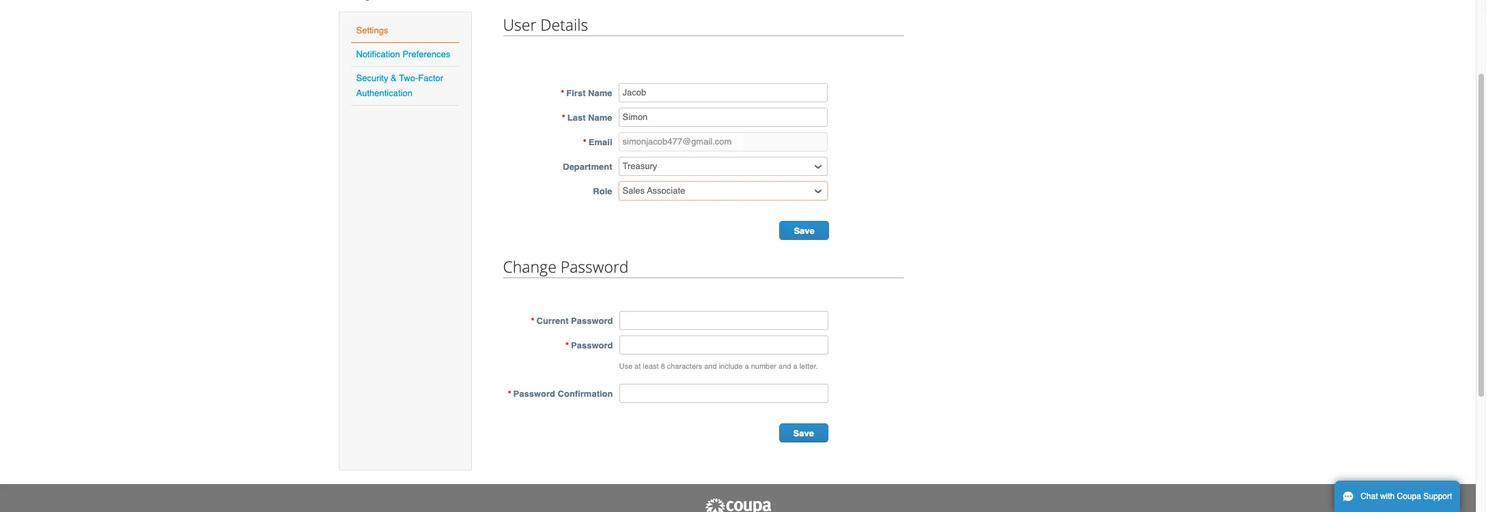 Task type: locate. For each thing, give the bounding box(es) containing it.
1 vertical spatial save
[[793, 429, 814, 439]]

* email
[[583, 137, 612, 148]]

* first name
[[561, 88, 612, 98]]

1 name from the top
[[588, 88, 612, 98]]

user
[[503, 14, 536, 36]]

password left confirmation
[[513, 389, 555, 400]]

preferences
[[403, 49, 450, 59]]

* for * password confirmation
[[508, 389, 511, 400]]

first
[[566, 88, 586, 98]]

0 vertical spatial save
[[794, 226, 815, 236]]

password for change password
[[561, 256, 629, 278]]

at
[[635, 363, 641, 372]]

with
[[1380, 492, 1395, 502]]

* last name
[[562, 113, 612, 123]]

8
[[661, 363, 665, 372]]

None text field
[[619, 108, 828, 127]]

a left letter.
[[793, 363, 798, 372]]

change password
[[503, 256, 629, 278]]

department
[[563, 162, 612, 172]]

name
[[588, 88, 612, 98], [588, 113, 612, 123]]

password down * current password
[[571, 341, 613, 351]]

1 and from the left
[[704, 363, 717, 372]]

save
[[794, 226, 815, 236], [793, 429, 814, 439]]

* password confirmation
[[508, 389, 613, 400]]

security & two-factor authentication link
[[356, 73, 443, 98]]

coupa supplier portal image
[[704, 499, 772, 513]]

None text field
[[619, 83, 828, 102], [619, 133, 828, 152], [619, 83, 828, 102], [619, 133, 828, 152]]

1 horizontal spatial a
[[793, 363, 798, 372]]

* current password
[[531, 316, 613, 327]]

* for * email
[[583, 137, 587, 148]]

password for * password
[[571, 341, 613, 351]]

notification preferences
[[356, 49, 450, 59]]

save for the bottommost save button
[[793, 429, 814, 439]]

0 vertical spatial name
[[588, 88, 612, 98]]

settings link
[[356, 25, 388, 36]]

1 horizontal spatial and
[[779, 363, 791, 372]]

characters
[[667, 363, 702, 372]]

* password
[[566, 341, 613, 351]]

a right include
[[745, 363, 749, 372]]

user details
[[503, 14, 588, 36]]

number
[[751, 363, 777, 372]]

None password field
[[619, 311, 828, 331], [619, 336, 828, 355], [619, 385, 828, 404], [619, 311, 828, 331], [619, 336, 828, 355], [619, 385, 828, 404]]

support
[[1424, 492, 1452, 502]]

1 vertical spatial name
[[588, 113, 612, 123]]

factor
[[418, 73, 443, 83]]

*
[[561, 88, 564, 98], [562, 113, 565, 123], [583, 137, 587, 148], [531, 316, 535, 327], [566, 341, 569, 351], [508, 389, 511, 400]]

0 horizontal spatial a
[[745, 363, 749, 372]]

password up * current password
[[561, 256, 629, 278]]

and right number
[[779, 363, 791, 372]]

name right last at left top
[[588, 113, 612, 123]]

1 a from the left
[[745, 363, 749, 372]]

1 vertical spatial save button
[[779, 424, 829, 443]]

least
[[643, 363, 659, 372]]

use at least 8 characters and include a number and a letter.
[[619, 363, 818, 372]]

2 name from the top
[[588, 113, 612, 123]]

save for the topmost save button
[[794, 226, 815, 236]]

save button
[[780, 221, 829, 240], [779, 424, 829, 443]]

chat with coupa support button
[[1335, 482, 1461, 513]]

a
[[745, 363, 749, 372], [793, 363, 798, 372]]

password up * password
[[571, 316, 613, 327]]

and
[[704, 363, 717, 372], [779, 363, 791, 372]]

details
[[541, 14, 588, 36]]

0 horizontal spatial and
[[704, 363, 717, 372]]

and left include
[[704, 363, 717, 372]]

name right first
[[588, 88, 612, 98]]

password
[[561, 256, 629, 278], [571, 316, 613, 327], [571, 341, 613, 351], [513, 389, 555, 400]]



Task type: vqa. For each thing, say whether or not it's contained in the screenshot.
BUSINESS PERFORMANCE
no



Task type: describe. For each thing, give the bounding box(es) containing it.
coupa
[[1397, 492, 1421, 502]]

0 vertical spatial save button
[[780, 221, 829, 240]]

name for * first name
[[588, 88, 612, 98]]

use
[[619, 363, 633, 372]]

* for * last name
[[562, 113, 565, 123]]

chat
[[1361, 492, 1378, 502]]

* for * password
[[566, 341, 569, 351]]

role
[[593, 186, 612, 197]]

include
[[719, 363, 743, 372]]

&
[[391, 73, 397, 83]]

chat with coupa support
[[1361, 492, 1452, 502]]

change
[[503, 256, 557, 278]]

notification
[[356, 49, 400, 59]]

2 a from the left
[[793, 363, 798, 372]]

email
[[589, 137, 612, 148]]

password for * password confirmation
[[513, 389, 555, 400]]

last
[[567, 113, 586, 123]]

notification preferences link
[[356, 49, 450, 59]]

authentication
[[356, 88, 413, 98]]

two-
[[399, 73, 418, 83]]

settings
[[356, 25, 388, 36]]

letter.
[[800, 363, 818, 372]]

* for * current password
[[531, 316, 535, 327]]

confirmation
[[558, 389, 613, 400]]

current
[[537, 316, 569, 327]]

name for * last name
[[588, 113, 612, 123]]

* for * first name
[[561, 88, 564, 98]]

2 and from the left
[[779, 363, 791, 372]]

security & two-factor authentication
[[356, 73, 443, 98]]

security
[[356, 73, 388, 83]]



